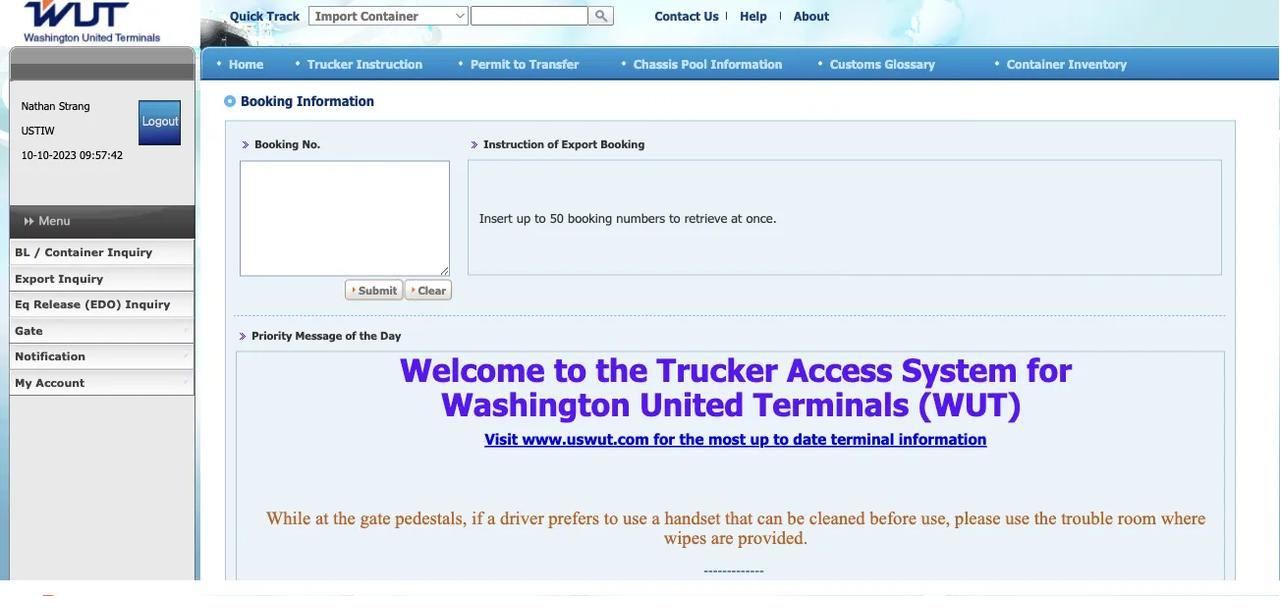 Task type: describe. For each thing, give the bounding box(es) containing it.
about link
[[794, 9, 830, 23]]

1 10- from the left
[[21, 148, 37, 162]]

transfer
[[530, 56, 579, 71]]

bl / container inquiry
[[15, 246, 152, 259]]

09:57:42
[[80, 148, 123, 162]]

container inventory
[[1008, 56, 1128, 71]]

chassis pool information
[[634, 56, 783, 71]]

my account link
[[9, 370, 195, 396]]

nathan
[[21, 99, 56, 113]]

my
[[15, 376, 32, 389]]

export inquiry link
[[9, 266, 195, 292]]

export
[[15, 272, 55, 285]]

trucker
[[308, 56, 353, 71]]

inquiry for (edo)
[[125, 298, 170, 311]]

glossary
[[885, 56, 936, 71]]

eq release (edo) inquiry
[[15, 298, 170, 311]]

1 vertical spatial container
[[45, 246, 104, 259]]

track
[[267, 9, 300, 23]]

customs glossary
[[831, 56, 936, 71]]

export inquiry
[[15, 272, 103, 285]]

permit
[[471, 56, 510, 71]]

10-10-2023 09:57:42
[[21, 148, 123, 162]]

login image
[[139, 100, 181, 145]]

home
[[229, 56, 264, 71]]

eq release (edo) inquiry link
[[9, 292, 195, 318]]

notification
[[15, 350, 86, 363]]

contact us link
[[655, 9, 719, 23]]

2023
[[53, 148, 76, 162]]

about
[[794, 9, 830, 23]]

bl
[[15, 246, 30, 259]]

2 10- from the left
[[37, 148, 53, 162]]

account
[[36, 376, 85, 389]]

quick track
[[230, 9, 300, 23]]

(edo)
[[84, 298, 122, 311]]

information
[[711, 56, 783, 71]]

inquiry inside the export inquiry link
[[58, 272, 103, 285]]

ustiw
[[21, 124, 54, 137]]



Task type: vqa. For each thing, say whether or not it's contained in the screenshot.
10-16-2023 06:16:31
no



Task type: locate. For each thing, give the bounding box(es) containing it.
nathan strang
[[21, 99, 90, 113]]

release
[[33, 298, 81, 311]]

eq
[[15, 298, 30, 311]]

inquiry up the export inquiry link
[[107, 246, 152, 259]]

10-
[[21, 148, 37, 162], [37, 148, 53, 162]]

gate link
[[9, 318, 195, 344]]

notification link
[[9, 344, 195, 370]]

us
[[704, 9, 719, 23]]

1 horizontal spatial container
[[1008, 56, 1065, 71]]

chassis
[[634, 56, 678, 71]]

inquiry for container
[[107, 246, 152, 259]]

trucker instruction
[[308, 56, 423, 71]]

container left inventory
[[1008, 56, 1065, 71]]

2 vertical spatial inquiry
[[125, 298, 170, 311]]

inquiry down bl / container inquiry
[[58, 272, 103, 285]]

inquiry
[[107, 246, 152, 259], [58, 272, 103, 285], [125, 298, 170, 311]]

instruction
[[356, 56, 423, 71]]

pool
[[682, 56, 708, 71]]

1 vertical spatial inquiry
[[58, 272, 103, 285]]

None text field
[[471, 6, 589, 26]]

0 vertical spatial inquiry
[[107, 246, 152, 259]]

permit to transfer
[[471, 56, 579, 71]]

container up export inquiry
[[45, 246, 104, 259]]

container
[[1008, 56, 1065, 71], [45, 246, 104, 259]]

inquiry inside 'eq release (edo) inquiry' link
[[125, 298, 170, 311]]

help
[[740, 9, 767, 23]]

strang
[[59, 99, 90, 113]]

inquiry right (edo)
[[125, 298, 170, 311]]

0 horizontal spatial container
[[45, 246, 104, 259]]

contact us
[[655, 9, 719, 23]]

bl / container inquiry link
[[9, 240, 195, 266]]

/
[[34, 246, 41, 259]]

0 vertical spatial container
[[1008, 56, 1065, 71]]

contact
[[655, 9, 701, 23]]

inventory
[[1069, 56, 1128, 71]]

inquiry inside bl / container inquiry link
[[107, 246, 152, 259]]

quick
[[230, 9, 264, 23]]

customs
[[831, 56, 882, 71]]

help link
[[740, 9, 767, 23]]

gate
[[15, 324, 43, 337]]

to
[[514, 56, 526, 71]]

my account
[[15, 376, 85, 389]]



